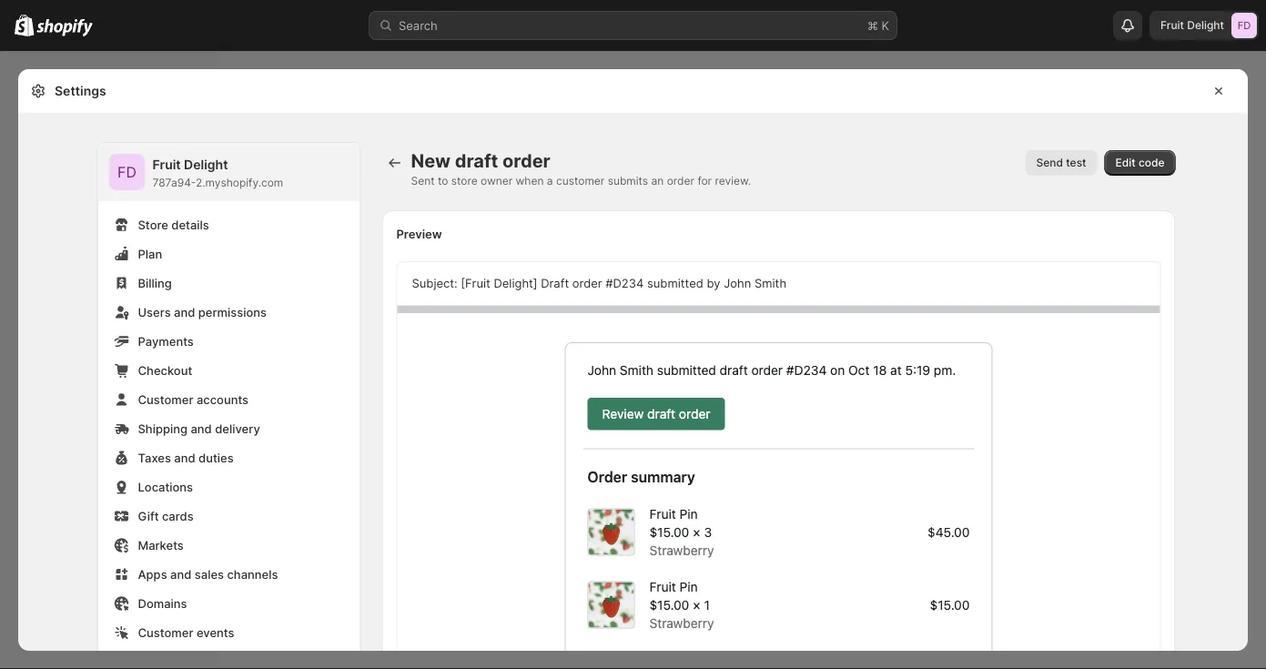 Task type: vqa. For each thing, say whether or not it's contained in the screenshot.
Text Field
no



Task type: describe. For each thing, give the bounding box(es) containing it.
and for taxes
[[174, 451, 195, 465]]

preview
[[397, 227, 442, 241]]

smith
[[755, 276, 787, 290]]

customer accounts
[[138, 392, 249, 407]]

duties
[[199, 451, 234, 465]]

discounts link
[[11, 270, 208, 295]]

apps
[[70, 432, 98, 446]]

customer for customer accounts
[[138, 392, 193, 407]]

shopify image
[[15, 14, 34, 36]]

send
[[1037, 156, 1064, 169]]

k
[[882, 18, 890, 32]]

payments link
[[109, 329, 349, 354]]

customer for customer events
[[138, 626, 193, 640]]

review.
[[715, 174, 751, 188]]

to
[[438, 174, 448, 188]]

a
[[547, 174, 553, 188]]

cards
[[162, 509, 194, 523]]

sales channels button
[[11, 310, 208, 335]]

discounts
[[44, 275, 100, 289]]

customer events link
[[109, 620, 349, 646]]

delight for fruit delight
[[1188, 19, 1225, 32]]

send test
[[1037, 156, 1087, 169]]

checkout link
[[109, 358, 349, 383]]

sales
[[18, 316, 47, 329]]

when
[[516, 174, 544, 188]]

taxes
[[138, 451, 171, 465]]

787a94-
[[153, 176, 196, 189]]

add
[[44, 432, 67, 446]]

domains
[[138, 596, 187, 611]]

an
[[652, 174, 664, 188]]

apps and sales channels link
[[109, 562, 349, 587]]

[fruit
[[461, 276, 491, 290]]

edit
[[1116, 156, 1136, 169]]

submits
[[608, 174, 648, 188]]

submitted
[[647, 276, 704, 290]]

gift
[[138, 509, 159, 523]]

2 horizontal spatial order
[[667, 174, 695, 188]]

store
[[451, 174, 478, 188]]

markets
[[138, 538, 184, 552]]

apps and sales channels
[[138, 567, 278, 581]]

shipping
[[138, 422, 188, 436]]

#d234
[[606, 276, 644, 290]]

taxes and duties
[[138, 451, 234, 465]]

and for shipping
[[191, 422, 212, 436]]

fd button
[[109, 154, 145, 190]]

delight]
[[494, 276, 538, 290]]

for
[[698, 174, 712, 188]]

events
[[197, 626, 235, 640]]

users and permissions link
[[109, 300, 349, 325]]

billing link
[[109, 270, 349, 296]]

⌘
[[868, 18, 879, 32]]

settings dialog
[[18, 69, 1248, 669]]

delivery
[[215, 422, 260, 436]]

channels inside 'link'
[[227, 567, 278, 581]]

shop settings menu element
[[98, 143, 360, 669]]

code
[[1139, 156, 1165, 169]]

plan
[[138, 247, 162, 261]]

new
[[411, 150, 451, 172]]

shipping and delivery link
[[109, 416, 349, 442]]

1 horizontal spatial order
[[573, 276, 602, 290]]

fruit delight image inside shop settings menu element
[[109, 154, 145, 190]]

draft
[[455, 150, 498, 172]]

settings link
[[11, 629, 208, 655]]

users
[[138, 305, 171, 319]]

⌘ k
[[868, 18, 890, 32]]

markets link
[[109, 533, 349, 558]]

edit code button
[[1105, 150, 1176, 176]]

locations link
[[109, 474, 349, 500]]

details
[[171, 218, 209, 232]]

john
[[724, 276, 751, 290]]

permissions
[[198, 305, 267, 319]]

gift cards
[[138, 509, 194, 523]]



Task type: locate. For each thing, give the bounding box(es) containing it.
home
[[44, 71, 77, 85]]

and inside apps and sales channels 'link'
[[170, 567, 192, 581]]

add apps button
[[11, 426, 208, 452]]

shipping and delivery
[[138, 422, 260, 436]]

and right taxes
[[174, 451, 195, 465]]

apps
[[138, 567, 167, 581]]

subject:
[[412, 276, 458, 290]]

users and permissions
[[138, 305, 267, 319]]

0 horizontal spatial delight
[[184, 157, 228, 173]]

store details link
[[109, 212, 349, 238]]

fruit for fruit delight 787a94-2.myshopify.com
[[153, 157, 181, 173]]

by
[[707, 276, 721, 290]]

1 horizontal spatial delight
[[1188, 19, 1225, 32]]

checkout
[[138, 363, 192, 377]]

and
[[174, 305, 195, 319], [191, 422, 212, 436], [174, 451, 195, 465], [170, 567, 192, 581]]

and inside taxes and duties link
[[174, 451, 195, 465]]

0 vertical spatial channels
[[50, 316, 98, 329]]

test
[[1066, 156, 1087, 169]]

1 vertical spatial channels
[[227, 567, 278, 581]]

channels inside button
[[50, 316, 98, 329]]

fruit delight
[[1161, 19, 1225, 32]]

sales channels
[[18, 316, 98, 329]]

1 horizontal spatial channels
[[227, 567, 278, 581]]

payments
[[138, 334, 194, 348]]

and right apps on the bottom of page
[[170, 567, 192, 581]]

and for users
[[174, 305, 195, 319]]

fruit for fruit delight
[[1161, 19, 1185, 32]]

fruit delight 787a94-2.myshopify.com
[[153, 157, 283, 189]]

customer down domains
[[138, 626, 193, 640]]

1 vertical spatial settings
[[44, 635, 91, 649]]

taxes and duties link
[[109, 445, 349, 471]]

order
[[503, 150, 551, 172], [667, 174, 695, 188], [573, 276, 602, 290]]

1 horizontal spatial fruit
[[1161, 19, 1185, 32]]

fruit delight image left 787a94-
[[109, 154, 145, 190]]

1 vertical spatial customer
[[138, 626, 193, 640]]

0 vertical spatial fruit delight image
[[1232, 13, 1258, 38]]

customer events
[[138, 626, 235, 640]]

0 horizontal spatial channels
[[50, 316, 98, 329]]

settings
[[55, 83, 106, 99], [44, 635, 91, 649]]

customer accounts link
[[109, 387, 349, 413]]

0 vertical spatial customer
[[138, 392, 193, 407]]

0 horizontal spatial fruit delight image
[[109, 154, 145, 190]]

customer
[[556, 174, 605, 188]]

channels down "markets" link
[[227, 567, 278, 581]]

delight inside fruit delight 787a94-2.myshopify.com
[[184, 157, 228, 173]]

and inside the shipping and delivery link
[[191, 422, 212, 436]]

subject: [fruit delight] draft order #d234 submitted by john smith
[[412, 276, 787, 290]]

add apps
[[44, 432, 98, 446]]

2 vertical spatial order
[[573, 276, 602, 290]]

search
[[399, 18, 438, 32]]

0 vertical spatial delight
[[1188, 19, 1225, 32]]

edit code
[[1116, 156, 1165, 169]]

customer
[[138, 392, 193, 407], [138, 626, 193, 640]]

settings inside dialog
[[55, 83, 106, 99]]

order up when
[[503, 150, 551, 172]]

0 horizontal spatial fruit
[[153, 157, 181, 173]]

billing
[[138, 276, 172, 290]]

0 vertical spatial settings
[[55, 83, 106, 99]]

draft
[[541, 276, 569, 290]]

0 vertical spatial order
[[503, 150, 551, 172]]

fruit
[[1161, 19, 1185, 32], [153, 157, 181, 173]]

store details
[[138, 218, 209, 232]]

gift cards link
[[109, 504, 349, 529]]

1 customer from the top
[[138, 392, 193, 407]]

1 vertical spatial delight
[[184, 157, 228, 173]]

1 vertical spatial fruit
[[153, 157, 181, 173]]

new draft order sent to store owner when a customer submits an order for review.
[[411, 150, 751, 188]]

2.myshopify.com
[[196, 176, 283, 189]]

channels down discounts
[[50, 316, 98, 329]]

and inside users and permissions link
[[174, 305, 195, 319]]

and down customer accounts at bottom left
[[191, 422, 212, 436]]

sales
[[195, 567, 224, 581]]

store
[[138, 218, 168, 232]]

send test button
[[1026, 150, 1098, 176]]

owner
[[481, 174, 513, 188]]

delight for fruit delight 787a94-2.myshopify.com
[[184, 157, 228, 173]]

plan link
[[109, 241, 349, 267]]

1 vertical spatial fruit delight image
[[109, 154, 145, 190]]

1 vertical spatial order
[[667, 174, 695, 188]]

home link
[[11, 66, 208, 91]]

domains link
[[109, 591, 349, 616]]

2 customer from the top
[[138, 626, 193, 640]]

order right draft
[[573, 276, 602, 290]]

and right users
[[174, 305, 195, 319]]

sent
[[411, 174, 435, 188]]

fruit delight image right fruit delight
[[1232, 13, 1258, 38]]

and for apps
[[170, 567, 192, 581]]

delight
[[1188, 19, 1225, 32], [184, 157, 228, 173]]

0 vertical spatial fruit
[[1161, 19, 1185, 32]]

0 horizontal spatial order
[[503, 150, 551, 172]]

shopify image
[[37, 19, 93, 37]]

fruit inside fruit delight 787a94-2.myshopify.com
[[153, 157, 181, 173]]

customer down checkout
[[138, 392, 193, 407]]

accounts
[[197, 392, 249, 407]]

fruit delight image
[[1232, 13, 1258, 38], [109, 154, 145, 190]]

order right the an
[[667, 174, 695, 188]]

locations
[[138, 480, 193, 494]]

1 horizontal spatial fruit delight image
[[1232, 13, 1258, 38]]



